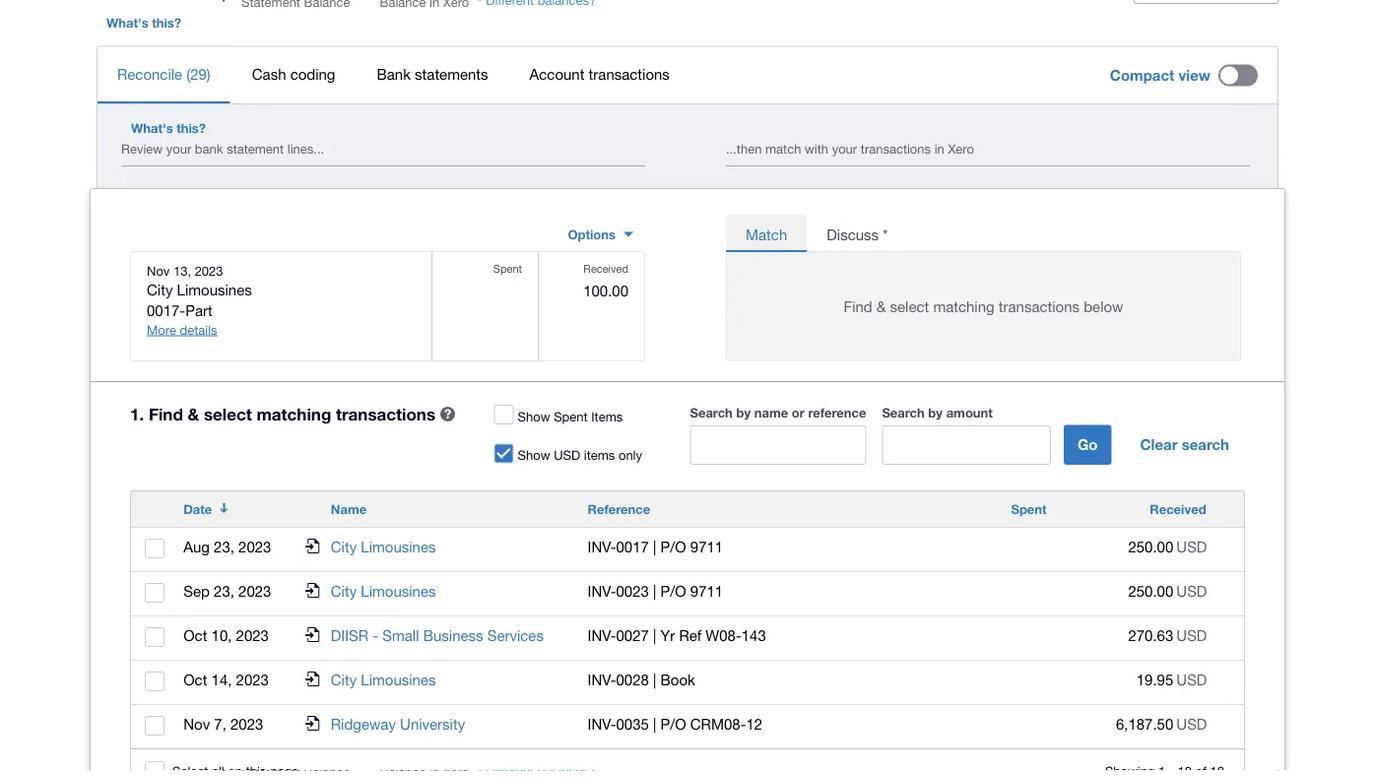 Task type: locate. For each thing, give the bounding box(es) containing it.
3 inv- from the top
[[588, 627, 616, 645]]

amount
[[947, 405, 993, 420]]

lines...
[[288, 142, 324, 157]]

2 city limousines link from the top
[[331, 583, 436, 600]]

0 vertical spatial 250.00
[[1129, 539, 1174, 556]]

2 horizontal spatial spent
[[1012, 502, 1047, 517]]

by left "name"
[[737, 405, 751, 420]]

0 horizontal spatial received
[[584, 263, 629, 275]]

0 vertical spatial city limousines link
[[331, 539, 436, 556]]

&
[[877, 298, 886, 315], [188, 404, 199, 424]]

search left "name"
[[690, 405, 733, 420]]

limousines up ridgeway university
[[361, 672, 436, 689]]

show down "show spent items"
[[518, 448, 551, 463]]

usd right the 19.95
[[1177, 672, 1208, 689]]

1 vertical spatial find
[[149, 404, 183, 424]]

1 vertical spatial received
[[1150, 502, 1207, 517]]

2 vertical spatial city limousines
[[331, 672, 436, 689]]

0 horizontal spatial matching
[[257, 404, 331, 424]]

1 23, from the top
[[214, 539, 234, 556]]

9711 up the "ref"
[[691, 583, 724, 600]]

received down clear search link at the bottom right of the page
[[1150, 502, 1207, 517]]

10,
[[211, 627, 232, 645]]

inv- up inv-0028 | book
[[588, 627, 616, 645]]

your right with
[[832, 142, 858, 157]]

w08-
[[706, 627, 742, 645]]

2023 right 7,
[[231, 716, 263, 733]]

0 horizontal spatial search
[[690, 405, 733, 420]]

None checkbox
[[494, 444, 514, 464], [145, 539, 165, 559], [145, 628, 165, 647], [145, 716, 165, 736], [494, 444, 514, 464], [145, 539, 165, 559], [145, 628, 165, 647], [145, 716, 165, 736]]

usd up 270.63 usd
[[1177, 583, 1208, 600]]

0 vertical spatial spent
[[494, 263, 522, 275]]

250.00 usd up 270.63 usd
[[1129, 583, 1208, 600]]

0017-
[[147, 302, 185, 319]]

oct for oct 14, 2023
[[184, 672, 207, 689]]

your left bank
[[166, 142, 191, 157]]

inv- down 0027 | yr
[[588, 672, 616, 689]]

what's
[[106, 15, 148, 31], [131, 120, 173, 136]]

2023 down aug 23, 2023
[[239, 583, 271, 600]]

limousines up small
[[361, 583, 436, 600]]

show
[[518, 409, 551, 424], [518, 448, 551, 463]]

clear search
[[1141, 436, 1230, 454]]

usd
[[554, 448, 581, 463], [1177, 539, 1208, 556], [1177, 583, 1208, 600], [1177, 627, 1208, 645], [1177, 672, 1208, 689], [1177, 716, 1208, 733]]

what's this? link
[[97, 5, 191, 41], [121, 110, 216, 146]]

ref
[[679, 627, 702, 645]]

or
[[792, 405, 805, 420]]

1 vertical spatial oct
[[184, 672, 207, 689]]

2023 for oct 10, 2023
[[236, 627, 269, 645]]

limousines up part
[[177, 282, 252, 299]]

2 250.00 usd from the top
[[1129, 583, 1208, 600]]

compact view
[[1111, 67, 1211, 84]]

2 search from the left
[[882, 405, 925, 420]]

0 horizontal spatial by
[[737, 405, 751, 420]]

oct left 10,
[[184, 627, 207, 645]]

part
[[185, 302, 213, 319]]

0 vertical spatial received
[[584, 263, 629, 275]]

0 vertical spatial what's this?
[[106, 15, 181, 31]]

0 vertical spatial city limousines
[[331, 539, 436, 556]]

this? up bank
[[177, 120, 206, 136]]

transactions
[[589, 66, 670, 83], [861, 142, 931, 157], [999, 298, 1080, 315], [336, 404, 436, 424]]

search left amount
[[882, 405, 925, 420]]

4 inv- from the top
[[588, 672, 616, 689]]

2 by from the left
[[929, 405, 943, 420]]

spent link
[[902, 497, 1052, 522]]

by
[[737, 405, 751, 420], [929, 405, 943, 420]]

usd for inv-0017 | p/o 9711
[[1177, 539, 1208, 556]]

what's this? up reconcile (
[[106, 15, 181, 31]]

limousines down name
[[361, 539, 436, 556]]

find right the 1. on the bottom left of page
[[149, 404, 183, 424]]

what's this? link up reconcile (
[[97, 5, 191, 41]]

received inside the received 100.00
[[584, 263, 629, 275]]

0 horizontal spatial &
[[188, 404, 199, 424]]

oct for oct 10, 2023
[[184, 627, 207, 645]]

clear
[[1141, 436, 1178, 454]]

0 horizontal spatial nov
[[147, 263, 170, 278]]

statement
[[227, 142, 284, 157]]

find down discuss *
[[844, 298, 873, 315]]

options
[[568, 227, 616, 242]]

2023 right 10,
[[236, 627, 269, 645]]

1 horizontal spatial find
[[844, 298, 873, 315]]

services
[[488, 627, 544, 645]]

1 horizontal spatial received
[[1150, 502, 1207, 517]]

city for oct 14, 2023
[[331, 672, 357, 689]]

city limousines up -
[[331, 583, 436, 600]]

1 inv- from the top
[[588, 539, 616, 556]]

1 vertical spatial select
[[204, 404, 252, 424]]

1 horizontal spatial spent
[[554, 409, 588, 424]]

inv- for 0023 | p/o
[[588, 583, 616, 600]]

what's this? up review
[[131, 120, 206, 136]]

0 vertical spatial 23,
[[214, 539, 234, 556]]

12
[[747, 716, 763, 733]]

2 23, from the top
[[214, 583, 234, 600]]

reference
[[809, 405, 867, 420]]

usd right 6,187.50
[[1177, 716, 1208, 733]]

what's up review
[[131, 120, 173, 136]]

account transactions
[[530, 66, 670, 83]]

city limousines link down -
[[331, 672, 436, 689]]

view
[[1179, 67, 1211, 84]]

1 vertical spatial city limousines
[[331, 583, 436, 600]]

2 city limousines from the top
[[331, 583, 436, 600]]

find
[[844, 298, 873, 315], [149, 404, 183, 424]]

account transactions link
[[510, 47, 690, 102]]

limousines for sep 23, 2023
[[361, 583, 436, 600]]

city for sep 23, 2023
[[331, 583, 357, 600]]

1 by from the left
[[737, 405, 751, 420]]

9711 for 0017 | p/o
[[691, 539, 724, 556]]

0 vertical spatial find
[[844, 298, 873, 315]]

show up show usd items only
[[518, 409, 551, 424]]

city up 0017-
[[147, 282, 173, 299]]

100.00
[[584, 282, 629, 299]]

nov left 13,
[[147, 263, 170, 278]]

1 oct from the top
[[184, 627, 207, 645]]

2023 right 14,
[[236, 672, 269, 689]]

250.00 usd for inv-0017 | p/o 9711
[[1129, 539, 1208, 556]]

1 search from the left
[[690, 405, 733, 420]]

your
[[166, 142, 191, 157], [832, 142, 858, 157]]

1 horizontal spatial your
[[832, 142, 858, 157]]

search by name or reference
[[690, 405, 867, 420]]

received inside received link
[[1150, 502, 1207, 517]]

by left amount
[[929, 405, 943, 420]]

None field
[[690, 426, 867, 465], [882, 426, 1051, 465], [690, 426, 867, 465], [882, 426, 1051, 465]]

this? up reconcile ( 29 )
[[152, 15, 181, 31]]

compact
[[1111, 67, 1175, 84]]

received 100.00
[[584, 263, 629, 299]]

1 horizontal spatial by
[[929, 405, 943, 420]]

sep
[[184, 583, 210, 600]]

1 vertical spatial 250.00 usd
[[1129, 583, 1208, 600]]

2023 down date 'link' at the bottom left
[[239, 539, 271, 556]]

1 city limousines link from the top
[[331, 539, 436, 556]]

0 vertical spatial &
[[877, 298, 886, 315]]

3 city limousines link from the top
[[331, 672, 436, 689]]

& down *
[[877, 298, 886, 315]]

1 vertical spatial show
[[518, 448, 551, 463]]

usd down received link
[[1177, 539, 1208, 556]]

2 inv- from the top
[[588, 583, 616, 600]]

usd right 270.63
[[1177, 627, 1208, 645]]

aug 23, 2023
[[184, 539, 271, 556]]

1 vertical spatial what's this?
[[131, 120, 206, 136]]

select down the discuss * "link"
[[890, 298, 930, 315]]

received for received
[[1150, 502, 1207, 517]]

1 250.00 usd from the top
[[1129, 539, 1208, 556]]

0 horizontal spatial select
[[204, 404, 252, 424]]

1 your from the left
[[166, 142, 191, 157]]

inv- down inv-0028 | book
[[588, 716, 616, 733]]

2023 for oct 14, 2023
[[236, 672, 269, 689]]

select down details
[[204, 404, 252, 424]]

& right the 1. on the bottom left of page
[[188, 404, 199, 424]]

250.00 down received link
[[1129, 539, 1174, 556]]

usd left items
[[554, 448, 581, 463]]

0 horizontal spatial find
[[149, 404, 183, 424]]

reconcile ( 29 )
[[117, 66, 211, 83]]

city down diisr
[[331, 672, 357, 689]]

0 horizontal spatial your
[[166, 142, 191, 157]]

city down name
[[331, 539, 357, 556]]

1 9711 from the top
[[691, 539, 724, 556]]

2023 right 13,
[[195, 263, 223, 278]]

city limousines down name
[[331, 539, 436, 556]]

below
[[1084, 298, 1124, 315]]

reference link
[[583, 497, 893, 522]]

more
[[147, 322, 176, 338]]

inv- down reference
[[588, 539, 616, 556]]

1 250.00 from the top
[[1129, 539, 1174, 556]]

23, right the sep
[[214, 583, 234, 600]]

cash coding link
[[232, 47, 355, 102]]

2 vertical spatial city limousines link
[[331, 672, 436, 689]]

2023 for nov 7, 2023
[[231, 716, 263, 733]]

None checkbox
[[494, 405, 514, 425], [145, 583, 165, 603], [145, 672, 165, 692], [494, 405, 514, 425], [145, 583, 165, 603], [145, 672, 165, 692]]

0 vertical spatial matching
[[934, 298, 995, 315]]

usd for inv-0028 | book
[[1177, 672, 1208, 689]]

2 9711 from the top
[[691, 583, 724, 600]]

search for search by name or reference
[[690, 405, 733, 420]]

1 city limousines from the top
[[331, 539, 436, 556]]

0 vertical spatial 9711
[[691, 539, 724, 556]]

match
[[766, 142, 802, 157]]

city limousines
[[331, 539, 436, 556], [331, 583, 436, 600], [331, 672, 436, 689]]

diisr
[[331, 627, 369, 645]]

23, for sep
[[214, 583, 234, 600]]

nov inside nov 13, 2023 city limousines 0017-part more details
[[147, 263, 170, 278]]

ridgeway
[[331, 716, 396, 733]]

1 vertical spatial matching
[[257, 404, 331, 424]]

1 horizontal spatial search
[[882, 405, 925, 420]]

city up diisr
[[331, 583, 357, 600]]

inv- up 0027 | yr
[[588, 583, 616, 600]]

2023 inside nov 13, 2023 city limousines 0017-part more details
[[195, 263, 223, 278]]

23, for aug
[[214, 539, 234, 556]]

what's this? link down reconcile ( 29 )
[[121, 110, 216, 146]]

sep 23, 2023
[[184, 583, 271, 600]]

received up 100.00
[[584, 263, 629, 275]]

go
[[1078, 436, 1098, 454]]

3 city limousines from the top
[[331, 672, 436, 689]]

6,187.50 usd
[[1117, 716, 1208, 733]]

0 vertical spatial what's
[[106, 15, 148, 31]]

1 vertical spatial what's
[[131, 120, 173, 136]]

250.00 usd down received link
[[1129, 539, 1208, 556]]

nov 13, 2023 city limousines 0017-part more details
[[147, 263, 252, 338]]

city limousines for aug 23, 2023
[[331, 539, 436, 556]]

0 vertical spatial oct
[[184, 627, 207, 645]]

0 vertical spatial nov
[[147, 263, 170, 278]]

1 vertical spatial 9711
[[691, 583, 724, 600]]

1 vertical spatial 23,
[[214, 583, 234, 600]]

what's up reconcile (
[[106, 15, 148, 31]]

0 vertical spatial select
[[890, 298, 930, 315]]

1 vertical spatial &
[[188, 404, 199, 424]]

0 vertical spatial 250.00 usd
[[1129, 539, 1208, 556]]

9711
[[691, 539, 724, 556], [691, 583, 724, 600]]

2 oct from the top
[[184, 672, 207, 689]]

inv- for 0017 | p/o
[[588, 539, 616, 556]]

0 vertical spatial show
[[518, 409, 551, 424]]

6,187.50
[[1117, 716, 1174, 733]]

23,
[[214, 539, 234, 556], [214, 583, 234, 600]]

1 show from the top
[[518, 409, 551, 424]]

1 vertical spatial 250.00
[[1129, 583, 1174, 600]]

city limousines down -
[[331, 672, 436, 689]]

matching
[[934, 298, 995, 315], [257, 404, 331, 424]]

limousines
[[177, 282, 252, 299], [361, 539, 436, 556], [361, 583, 436, 600], [361, 672, 436, 689]]

review
[[121, 142, 163, 157]]

oct
[[184, 627, 207, 645], [184, 672, 207, 689]]

1 vertical spatial city limousines link
[[331, 583, 436, 600]]

nov left 7,
[[184, 716, 210, 733]]

city
[[147, 282, 173, 299], [331, 539, 357, 556], [331, 583, 357, 600], [331, 672, 357, 689]]

23, right aug
[[214, 539, 234, 556]]

1 horizontal spatial nov
[[184, 716, 210, 733]]

2 show from the top
[[518, 448, 551, 463]]

1. find & select matching transactions
[[130, 404, 436, 424]]

by for name
[[737, 405, 751, 420]]

1 vertical spatial nov
[[184, 716, 210, 733]]

9711 down reference link
[[691, 539, 724, 556]]

reference
[[588, 502, 651, 517]]

name
[[755, 405, 789, 420]]

select
[[890, 298, 930, 315], [204, 404, 252, 424]]

limousines for oct 14, 2023
[[361, 672, 436, 689]]

city limousines link down name
[[331, 539, 436, 556]]

2 250.00 from the top
[[1129, 583, 1174, 600]]

0 vertical spatial what's this? link
[[97, 5, 191, 41]]

city for aug 23, 2023
[[331, 539, 357, 556]]

city limousines link up -
[[331, 583, 436, 600]]

oct left 14,
[[184, 672, 207, 689]]

0027 | yr
[[616, 627, 675, 645]]

250.00 up 270.63
[[1129, 583, 1174, 600]]

5 inv- from the top
[[588, 716, 616, 733]]

cash
[[252, 66, 286, 83]]

usd for inv-0035 | p/o crm08-12
[[1177, 716, 1208, 733]]



Task type: vqa. For each thing, say whether or not it's contained in the screenshot.
city in the Nov 13, 2023 City Limousines 0017-Part More details
yes



Task type: describe. For each thing, give the bounding box(es) containing it.
inv-0017 | p/o 9711
[[588, 539, 736, 556]]

inv-0035 | p/o crm08-12
[[588, 716, 775, 733]]

oct 14, 2023
[[184, 672, 269, 689]]

2 vertical spatial spent
[[1012, 502, 1047, 517]]

inv- for 0028 | book
[[588, 672, 616, 689]]

250.00 usd for inv-0023 | p/o 9711
[[1129, 583, 1208, 600]]

2023 for nov 13, 2023 city limousines 0017-part more details
[[195, 263, 223, 278]]

search
[[1182, 436, 1230, 454]]

...then
[[726, 142, 762, 157]]

nov for nov 13, 2023 city limousines 0017-part more details
[[147, 263, 170, 278]]

0017 | p/o
[[616, 539, 687, 556]]

in
[[935, 142, 945, 157]]

Select all on this page checkbox
[[145, 762, 165, 772]]

250.00 for inv-0023 | p/o 9711
[[1129, 583, 1174, 600]]

-
[[373, 627, 379, 645]]

ridgeway university link
[[331, 716, 465, 733]]

items
[[592, 409, 623, 424]]

0 vertical spatial this?
[[152, 15, 181, 31]]

show spent items
[[518, 409, 623, 424]]

1 horizontal spatial select
[[890, 298, 930, 315]]

bank
[[195, 142, 223, 157]]

discuss * link
[[807, 215, 908, 252]]

29
[[190, 66, 207, 83]]

1.
[[130, 404, 144, 424]]

14,
[[211, 672, 232, 689]]

search by amount
[[882, 405, 993, 420]]

1 vertical spatial spent
[[554, 409, 588, 424]]

inv-0027 | yr ref w08-143
[[588, 627, 779, 645]]

match link
[[726, 215, 807, 252]]

city limousines link for oct 14, 2023
[[331, 672, 436, 689]]

2 your from the left
[[832, 142, 858, 157]]

*
[[883, 226, 888, 243]]

limousines inside nov 13, 2023 city limousines 0017-part more details
[[177, 282, 252, 299]]

cash coding
[[252, 66, 336, 83]]

more details button
[[147, 321, 217, 339]]

)
[[207, 66, 211, 83]]

limousines for aug 23, 2023
[[361, 539, 436, 556]]

go link
[[1064, 425, 1112, 465]]

1 horizontal spatial &
[[877, 298, 886, 315]]

small
[[383, 627, 419, 645]]

13,
[[173, 263, 191, 278]]

coding
[[290, 66, 336, 83]]

city limousines link for aug 23, 2023
[[331, 539, 436, 556]]

discuss
[[827, 226, 879, 243]]

9711 for 0023 | p/o
[[691, 583, 724, 600]]

what's for bottommost what's this? link
[[131, 120, 173, 136]]

usd for inv-0027 | yr ref w08-143
[[1177, 627, 1208, 645]]

19.95 usd
[[1137, 672, 1208, 689]]

1 horizontal spatial matching
[[934, 298, 995, 315]]

name link
[[326, 497, 573, 522]]

diisr - small business services link
[[331, 627, 544, 645]]

city limousines link for sep 23, 2023
[[331, 583, 436, 600]]

reconcile (
[[117, 66, 190, 83]]

nov for nov 7, 2023
[[184, 716, 210, 733]]

xero
[[949, 142, 975, 157]]

items
[[584, 448, 615, 463]]

bank
[[377, 66, 411, 83]]

nov 7, 2023
[[184, 716, 263, 733]]

review your bank statement lines...
[[121, 142, 324, 157]]

7,
[[214, 716, 227, 733]]

0035 | p/o
[[616, 716, 687, 733]]

show usd items only
[[518, 448, 643, 463]]

bank statements
[[377, 66, 488, 83]]

1 vertical spatial what's this? link
[[121, 110, 216, 146]]

with
[[805, 142, 829, 157]]

1 vertical spatial this?
[[177, 120, 206, 136]]

by for amount
[[929, 405, 943, 420]]

ridgeway university
[[331, 716, 465, 733]]

2023 for aug 23, 2023
[[239, 539, 271, 556]]

0 horizontal spatial spent
[[494, 263, 522, 275]]

0028 | book
[[616, 672, 696, 689]]

business
[[423, 627, 483, 645]]

match
[[746, 226, 788, 243]]

what's for top what's this? link
[[106, 15, 148, 31]]

bank statements link
[[357, 47, 508, 102]]

university
[[400, 716, 465, 733]]

inv- for 0027 | yr
[[588, 627, 616, 645]]

received for received 100.00
[[584, 263, 629, 275]]

oct 10, 2023
[[184, 627, 269, 645]]

...then match with your transactions in xero
[[726, 142, 975, 157]]

diisr - small business services
[[331, 627, 544, 645]]

2023 for sep 23, 2023
[[239, 583, 271, 600]]

usd for inv-0023 | p/o 9711
[[1177, 583, 1208, 600]]

show for show usd items only
[[518, 448, 551, 463]]

details
[[180, 322, 217, 338]]

statements
[[415, 66, 488, 83]]

city limousines for sep 23, 2023
[[331, 583, 436, 600]]

search for search by amount
[[882, 405, 925, 420]]

inv-0023 | p/o 9711
[[588, 583, 736, 600]]

received link
[[1062, 497, 1212, 522]]

show for show spent items
[[518, 409, 551, 424]]

inv-0028 | book
[[588, 672, 708, 689]]

city limousines for oct 14, 2023
[[331, 672, 436, 689]]

account
[[530, 66, 585, 83]]

270.63 usd
[[1129, 627, 1208, 645]]

inv- for 0035 | p/o
[[588, 716, 616, 733]]

250.00 for inv-0017 | p/o 9711
[[1129, 539, 1174, 556]]

city inside nov 13, 2023 city limousines 0017-part more details
[[147, 282, 173, 299]]

discuss *
[[827, 226, 888, 243]]

clear search link
[[1125, 425, 1246, 465]]

143
[[742, 627, 767, 645]]

0023 | p/o
[[616, 583, 687, 600]]

find & select matching transactions below
[[844, 298, 1124, 315]]

only
[[619, 448, 643, 463]]

270.63
[[1129, 627, 1174, 645]]

date link
[[179, 497, 296, 522]]

date
[[184, 502, 212, 517]]

name
[[331, 502, 367, 517]]



